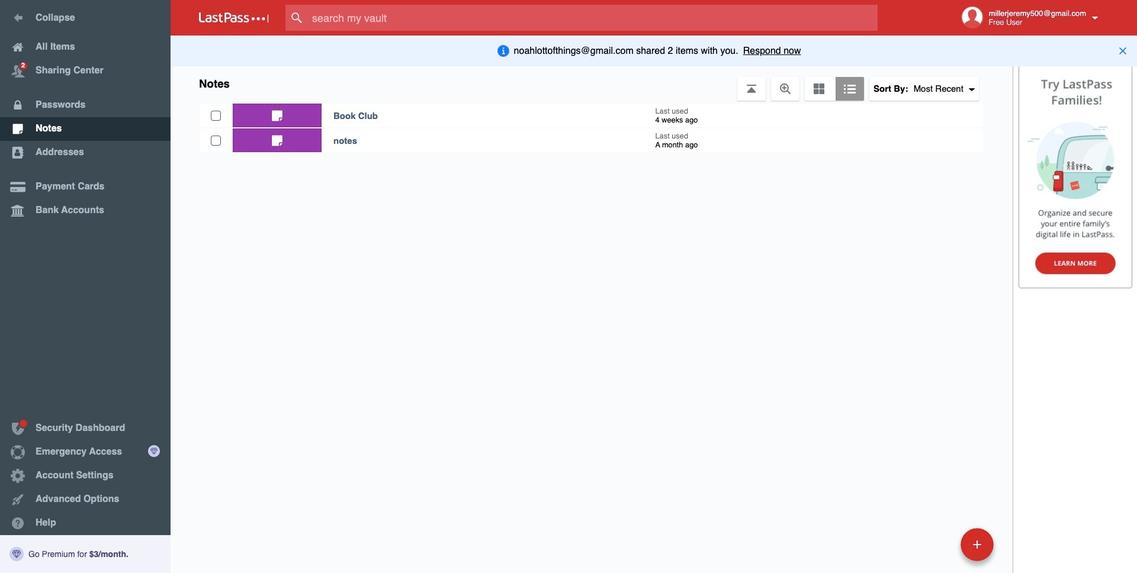 Task type: locate. For each thing, give the bounding box(es) containing it.
search my vault text field
[[286, 5, 901, 31]]

main navigation navigation
[[0, 0, 171, 573]]

vault options navigation
[[171, 65, 1013, 101]]

new item element
[[880, 528, 998, 562]]

lastpass image
[[199, 12, 269, 23]]

new item navigation
[[880, 525, 1001, 573]]



Task type: vqa. For each thing, say whether or not it's contained in the screenshot.
Main content MAIN CONTENT
no



Task type: describe. For each thing, give the bounding box(es) containing it.
Search search field
[[286, 5, 901, 31]]



